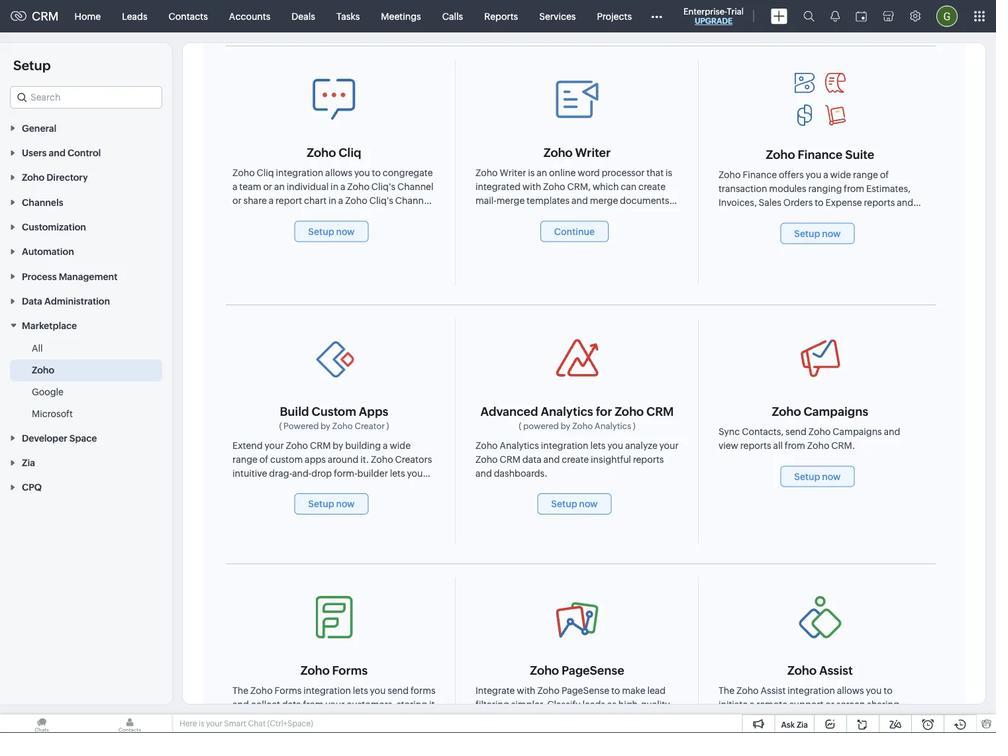 Task type: describe. For each thing, give the bounding box(es) containing it.
the up activities
[[298, 209, 312, 220]]

by inside the zoho assist integration allows you to initiate a remote support or screen sharing session to help your customers by troubleshooting their concerns seamlessly
[[853, 714, 864, 724]]

assist inside the zoho assist integration allows you to initiate a remote support or screen sharing session to help your customers by troubleshooting their concerns seamlessly
[[761, 686, 786, 696]]

search image
[[804, 11, 815, 22]]

1 horizontal spatial is
[[528, 168, 535, 178]]

reports link
[[474, 0, 529, 32]]

seamlessly
[[854, 727, 901, 733]]

customization button
[[0, 214, 172, 239]]

data inside zoho analytics integration lets you analyze your zoho crm data and create insightful reports and dashboards.
[[523, 454, 542, 465]]

an inside zoho cliq integration allows you to congregate a team or an individual in a zoho cliq's channel or share a report chart in a zoho cliq's channel and discuss on the same and get reminded on the zoho crm activities in zoho cliq
[[274, 182, 285, 192]]

remote
[[757, 700, 788, 710]]

crm inside advanced analytics for zoho crm ( powered by zoho analytics )
[[647, 405, 674, 418]]

it
[[429, 700, 435, 710]]

analytics for for
[[541, 405, 593, 418]]

developer space button
[[0, 425, 172, 450]]

(ctrl+space)
[[267, 719, 313, 728]]

google
[[32, 387, 64, 398]]

campaigns inside the sync contacts, send zoho campaigns and view reports all from zoho crm.
[[833, 427, 882, 437]]

chats image
[[0, 715, 83, 733]]

information
[[847, 225, 898, 236]]

1 vertical spatial analytics
[[595, 421, 631, 431]]

get
[[357, 209, 372, 220]]

a inside the zoho assist integration allows you to initiate a remote support or screen sharing session to help your customers by troubleshooting their concerns seamlessly
[[750, 700, 755, 710]]

channels
[[22, 197, 63, 208]]

their
[[790, 727, 810, 733]]

0 vertical spatial cliq's
[[372, 182, 396, 192]]

zoho finance offers you a wide range of transaction modules ranging from estimates, invoices, sales orders to expense reports and subscriptions. integrate them with zoho finance and view the relevant information in one place.
[[719, 170, 914, 250]]

upgrade
[[695, 17, 733, 26]]

in inside the zoho forms integration lets you send forms and collect data from your customers, storing it in crm modules.
[[233, 714, 240, 724]]

) inside build custom apps ( powered by zoho creator )
[[387, 421, 389, 431]]

writer for zoho writer is an online word processor that is integrated with zoho crm, which can create mail-merge templates and merge documents online using leads, accounts, contacts, and deals details.
[[500, 168, 526, 178]]

that inside zoho writer is an online word processor that is integrated with zoho crm, which can create mail-merge templates and merge documents online using leads, accounts, contacts, and deals details.
[[647, 168, 664, 178]]

drop
[[312, 468, 332, 479]]

users
[[22, 148, 47, 158]]

templates
[[527, 195, 570, 206]]

to up sharing
[[884, 686, 893, 696]]

by inside build custom apps ( powered by zoho creator )
[[321, 421, 331, 431]]

subscriptions.
[[719, 211, 781, 222]]

customers
[[805, 714, 851, 724]]

integrated
[[476, 182, 521, 192]]

( inside advanced analytics for zoho crm ( powered by zoho analytics )
[[519, 421, 522, 431]]

your inside extend your zoho crm by building a wide range of custom apps around it. zoho creators intuitive drag-and-drop form-builder lets you do just that without any coding experience.
[[265, 440, 284, 451]]

of inside the integrate with zoho pagesense to make lead filtering simpler. classify leads as high-quality leads based on the goals accomplished. view recordings of your leads journey to underst
[[524, 727, 533, 733]]

contacts, inside zoho writer is an online word processor that is integrated with zoho crm, which can create mail-merge templates and merge documents online using leads, accounts, contacts, and deals details.
[[606, 209, 647, 220]]

integration inside the zoho assist integration allows you to initiate a remote support or screen sharing session to help your customers by troubleshooting their concerns seamlessly
[[788, 686, 835, 696]]

0 vertical spatial online
[[549, 168, 576, 178]]

2 vertical spatial finance
[[719, 225, 753, 236]]

1 vertical spatial or
[[233, 195, 242, 206]]

marketplace button
[[0, 313, 172, 338]]

storing
[[397, 700, 427, 710]]

accounts link
[[219, 0, 281, 32]]

support
[[790, 700, 824, 710]]

offers
[[779, 170, 804, 180]]

create menu element
[[763, 0, 796, 32]]

setup
[[13, 58, 51, 73]]

same
[[314, 209, 337, 220]]

suite
[[846, 148, 875, 161]]

and inside dropdown button
[[49, 148, 66, 158]]

documents
[[620, 195, 670, 206]]

general
[[22, 123, 57, 133]]

0 horizontal spatial leads
[[476, 714, 498, 724]]

the down share
[[233, 223, 247, 234]]

to up as
[[611, 686, 620, 696]]

0 vertical spatial pagesense
[[562, 664, 624, 677]]

customization
[[22, 222, 86, 232]]

all
[[32, 343, 43, 354]]

crm left home
[[32, 9, 59, 23]]

meetings link
[[371, 0, 432, 32]]

collect
[[251, 700, 280, 710]]

dashboards.
[[494, 468, 548, 479]]

custom
[[270, 454, 303, 465]]

control
[[68, 148, 101, 158]]

high-
[[619, 700, 641, 710]]

accounts,
[[560, 209, 604, 220]]

chart
[[304, 195, 327, 206]]

of inside "zoho finance offers you a wide range of transaction modules ranging from estimates, invoices, sales orders to expense reports and subscriptions. integrate them with zoho finance and view the relevant information in one place."
[[880, 170, 889, 180]]

you inside the zoho forms integration lets you send forms and collect data from your customers, storing it in crm modules.
[[370, 686, 386, 696]]

creators
[[395, 454, 432, 465]]

wide inside extend your zoho crm by building a wide range of custom apps around it. zoho creators intuitive drag-and-drop form-builder lets you do just that without any coding experience.
[[390, 440, 411, 451]]

1 vertical spatial online
[[476, 209, 502, 220]]

wide inside "zoho finance offers you a wide range of transaction modules ranging from estimates, invoices, sales orders to expense reports and subscriptions. integrate them with zoho finance and view the relevant information in one place."
[[830, 170, 851, 180]]

zoho writer
[[544, 146, 611, 159]]

a left "team"
[[233, 182, 238, 192]]

which
[[593, 182, 619, 192]]

or inside the zoho assist integration allows you to initiate a remote support or screen sharing session to help your customers by troubleshooting their concerns seamlessly
[[826, 700, 835, 710]]

create menu image
[[771, 8, 788, 24]]

reports
[[484, 11, 518, 22]]

details.
[[501, 223, 533, 234]]

a up discuss
[[269, 195, 274, 206]]

create inside zoho analytics integration lets you analyze your zoho crm data and create insightful reports and dashboards.
[[562, 454, 589, 465]]

2 horizontal spatial cliq
[[370, 223, 387, 234]]

microsoft
[[32, 409, 73, 419]]

the inside "zoho finance offers you a wide range of transaction modules ranging from estimates, invoices, sales orders to expense reports and subscriptions. integrate them with zoho finance and view the relevant information in one place."
[[795, 225, 809, 236]]

crm inside extend your zoho crm by building a wide range of custom apps around it. zoho creators intuitive drag-and-drop form-builder lets you do just that without any coding experience.
[[310, 440, 331, 451]]

you inside zoho analytics integration lets you analyze your zoho crm data and create insightful reports and dashboards.
[[608, 440, 623, 451]]

mail-
[[476, 195, 497, 206]]

zoho inside the zoho forms integration lets you send forms and collect data from your customers, storing it in crm modules.
[[250, 686, 273, 696]]

filtering
[[476, 700, 509, 710]]

2 horizontal spatial is
[[666, 168, 673, 178]]

crm link
[[11, 9, 59, 23]]

process
[[22, 271, 57, 282]]

deals inside zoho writer is an online word processor that is integrated with zoho crm, which can create mail-merge templates and merge documents online using leads, accounts, contacts, and deals details.
[[476, 223, 499, 234]]

in right individual
[[331, 182, 339, 192]]

channels button
[[0, 189, 172, 214]]

1 horizontal spatial on
[[417, 209, 429, 220]]

zia inside zia "dropdown button"
[[22, 458, 35, 468]]

concerns
[[812, 727, 852, 733]]

insightful
[[591, 454, 631, 465]]

them
[[824, 211, 847, 222]]

you inside extend your zoho crm by building a wide range of custom apps around it. zoho creators intuitive drag-and-drop form-builder lets you do just that without any coding experience.
[[407, 468, 423, 479]]

integrate inside the integrate with zoho pagesense to make lead filtering simpler. classify leads as high-quality leads based on the goals accomplished. view recordings of your leads journey to underst
[[476, 686, 515, 696]]

home
[[75, 11, 101, 22]]

signals element
[[823, 0, 848, 32]]

integration inside zoho analytics integration lets you analyze your zoho crm data and create insightful reports and dashboards.
[[541, 440, 589, 451]]

experience.
[[367, 482, 418, 493]]

data administration button
[[0, 288, 172, 313]]

zoho cliq
[[307, 146, 361, 159]]

from for forms
[[303, 700, 324, 710]]

zoho cliq integration allows you to congregate a team or an individual in a zoho cliq's channel or share a report chart in a zoho cliq's channel and discuss on the same and get reminded on the zoho crm activities in zoho cliq
[[233, 168, 434, 234]]

1 vertical spatial channel
[[395, 195, 432, 206]]

from inside the sync contacts, send zoho campaigns and view reports all from zoho crm.
[[785, 441, 806, 451]]

zoho inside dropdown button
[[22, 172, 44, 183]]

1 vertical spatial cliq's
[[369, 195, 394, 206]]

apps
[[305, 454, 326, 465]]

marketplace region
[[0, 338, 172, 425]]

powered
[[523, 421, 559, 431]]

users and control
[[22, 148, 101, 158]]

advanced analytics for zoho crm ( powered by zoho analytics )
[[481, 405, 674, 431]]

zoho campaigns
[[772, 405, 869, 418]]

your inside zoho analytics integration lets you analyze your zoho crm data and create insightful reports and dashboards.
[[660, 440, 679, 451]]

to up troubleshooting
[[753, 714, 762, 724]]

finance for suite
[[798, 148, 843, 161]]

zoho directory
[[22, 172, 88, 183]]

quality
[[641, 700, 670, 710]]

here is your smart chat (ctrl+space)
[[180, 719, 313, 728]]

coding
[[335, 482, 365, 493]]

reports inside the sync contacts, send zoho campaigns and view reports all from zoho crm.
[[741, 441, 772, 451]]

process management
[[22, 271, 118, 282]]

processor
[[602, 168, 645, 178]]

cpq
[[22, 482, 42, 493]]

lead
[[648, 686, 666, 696]]

Other Modules field
[[643, 6, 671, 27]]

2 merge from the left
[[590, 195, 618, 206]]

users and control button
[[0, 140, 172, 165]]

allows inside the zoho assist integration allows you to initiate a remote support or screen sharing session to help your customers by troubleshooting their concerns seamlessly
[[837, 686, 864, 696]]

accounts
[[229, 11, 271, 22]]

1 horizontal spatial assist
[[819, 664, 853, 677]]

) inside advanced analytics for zoho crm ( powered by zoho analytics )
[[633, 421, 636, 431]]

for
[[596, 405, 612, 418]]

to inside zoho cliq integration allows you to congregate a team or an individual in a zoho cliq's channel or share a report chart in a zoho cliq's channel and discuss on the same and get reminded on the zoho crm activities in zoho cliq
[[372, 168, 381, 178]]

cliq for zoho cliq
[[339, 146, 361, 159]]

services link
[[529, 0, 587, 32]]

0 horizontal spatial on
[[285, 209, 296, 220]]

lets inside the zoho forms integration lets you send forms and collect data from your customers, storing it in crm modules.
[[353, 686, 368, 696]]

lets inside zoho analytics integration lets you analyze your zoho crm data and create insightful reports and dashboards.
[[591, 440, 606, 451]]

0 vertical spatial channel
[[397, 182, 434, 192]]

that inside extend your zoho crm by building a wide range of custom apps around it. zoho creators intuitive drag-and-drop form-builder lets you do just that without any coding experience.
[[263, 482, 280, 493]]

sharing
[[867, 700, 900, 710]]

screen
[[837, 700, 866, 710]]

reports inside zoho analytics integration lets you analyze your zoho crm data and create insightful reports and dashboards.
[[633, 454, 664, 465]]

reports inside "zoho finance offers you a wide range of transaction modules ranging from estimates, invoices, sales orders to expense reports and subscriptions. integrate them with zoho finance and view the relevant information in one place."
[[864, 197, 895, 208]]

process management button
[[0, 264, 172, 288]]

( inside build custom apps ( powered by zoho creator )
[[279, 421, 282, 431]]

zoho assist
[[788, 664, 853, 677]]

0 vertical spatial campaigns
[[804, 405, 869, 418]]

profile image
[[937, 6, 958, 27]]

zoho inside build custom apps ( powered by zoho creator )
[[332, 421, 353, 431]]



Task type: locate. For each thing, give the bounding box(es) containing it.
1 horizontal spatial zia
[[797, 720, 808, 729]]

from for finance
[[844, 184, 865, 194]]

by inside advanced analytics for zoho crm ( powered by zoho analytics )
[[561, 421, 571, 431]]

an up templates
[[537, 168, 547, 178]]

a right the initiate
[[750, 700, 755, 710]]

zia right ask on the bottom right of page
[[797, 720, 808, 729]]

0 vertical spatial finance
[[798, 148, 843, 161]]

1 the from the left
[[233, 686, 249, 696]]

with down expense
[[849, 211, 868, 222]]

cliq
[[339, 146, 361, 159], [257, 168, 274, 178], [370, 223, 387, 234]]

a right chart
[[338, 195, 343, 206]]

of inside extend your zoho crm by building a wide range of custom apps around it. zoho creators intuitive drag-and-drop form-builder lets you do just that without any coding experience.
[[260, 454, 268, 465]]

discuss
[[251, 209, 283, 220]]

range inside "zoho finance offers you a wide range of transaction modules ranging from estimates, invoices, sales orders to expense reports and subscriptions. integrate them with zoho finance and view the relevant information in one place."
[[853, 170, 878, 180]]

cliq up zoho cliq integration allows you to congregate a team or an individual in a zoho cliq's channel or share a report chart in a zoho cliq's channel and discuss on the same and get reminded on the zoho crm activities in zoho cliq
[[339, 146, 361, 159]]

you up 'customers,'
[[370, 686, 386, 696]]

0 horizontal spatial merge
[[497, 195, 525, 206]]

profile element
[[929, 0, 966, 32]]

1 horizontal spatial the
[[719, 686, 735, 696]]

view
[[649, 714, 670, 724]]

merge up using
[[497, 195, 525, 206]]

you inside zoho cliq integration allows you to congregate a team or an individual in a zoho cliq's channel or share a report chart in a zoho cliq's channel and discuss on the same and get reminded on the zoho crm activities in zoho cliq
[[354, 168, 370, 178]]

contacts image
[[88, 715, 172, 733]]

that up documents
[[647, 168, 664, 178]]

microsoft link
[[32, 407, 73, 421]]

or left share
[[233, 195, 242, 206]]

of up estimates,
[[880, 170, 889, 180]]

activities
[[295, 223, 334, 234]]

that
[[647, 168, 664, 178], [263, 482, 280, 493]]

1 ( from the left
[[279, 421, 282, 431]]

is up documents
[[666, 168, 673, 178]]

zoho forms
[[301, 664, 368, 677]]

0 vertical spatial lets
[[591, 440, 606, 451]]

1 horizontal spatial wide
[[830, 170, 851, 180]]

online up "crm,"
[[549, 168, 576, 178]]

2 horizontal spatial of
[[880, 170, 889, 180]]

pagesense inside the integrate with zoho pagesense to make lead filtering simpler. classify leads as high-quality leads based on the goals accomplished. view recordings of your leads journey to underst
[[562, 686, 610, 696]]

2 horizontal spatial on
[[529, 714, 540, 724]]

advanced
[[481, 405, 538, 418]]

0 horizontal spatial that
[[263, 482, 280, 493]]

channel up reminded
[[395, 195, 432, 206]]

data inside the zoho forms integration lets you send forms and collect data from your customers, storing it in crm modules.
[[282, 700, 301, 710]]

zoho pagesense
[[530, 664, 624, 677]]

1 merge from the left
[[497, 195, 525, 206]]

0 horizontal spatial reports
[[633, 454, 664, 465]]

integrate down orders
[[783, 211, 823, 222]]

zoho inside the zoho assist integration allows you to initiate a remote support or screen sharing session to help your customers by troubleshooting their concerns seamlessly
[[737, 686, 759, 696]]

cliq's
[[372, 182, 396, 192], [369, 195, 394, 206]]

( down 'advanced'
[[519, 421, 522, 431]]

can
[[621, 182, 637, 192]]

cliq's down congregate
[[372, 182, 396, 192]]

of
[[880, 170, 889, 180], [260, 454, 268, 465], [524, 727, 533, 733]]

allows down 'zoho cliq'
[[325, 168, 353, 178]]

crm inside zoho analytics integration lets you analyze your zoho crm data and create insightful reports and dashboards.
[[500, 454, 521, 465]]

1 horizontal spatial integrate
[[783, 211, 823, 222]]

data up the dashboards.
[[523, 454, 542, 465]]

analytics down for
[[595, 421, 631, 431]]

analytics inside zoho analytics integration lets you analyze your zoho crm data and create insightful reports and dashboards.
[[500, 440, 539, 451]]

0 horizontal spatial zia
[[22, 458, 35, 468]]

1 vertical spatial cliq
[[257, 168, 274, 178]]

from up expense
[[844, 184, 865, 194]]

1 vertical spatial that
[[263, 482, 280, 493]]

0 horizontal spatial send
[[388, 686, 409, 696]]

integration down zoho forms at the bottom left of page
[[304, 686, 351, 696]]

0 horizontal spatial assist
[[761, 686, 786, 696]]

0 vertical spatial assist
[[819, 664, 853, 677]]

writer for zoho writer
[[575, 146, 611, 159]]

to left congregate
[[372, 168, 381, 178]]

analytics
[[541, 405, 593, 418], [595, 421, 631, 431], [500, 440, 539, 451]]

cliq up "team"
[[257, 168, 274, 178]]

) right creator at bottom left
[[387, 421, 389, 431]]

integration inside the zoho forms integration lets you send forms and collect data from your customers, storing it in crm modules.
[[304, 686, 351, 696]]

1 vertical spatial contacts,
[[742, 427, 784, 437]]

data up modules.
[[282, 700, 301, 710]]

analytics up the dashboards.
[[500, 440, 539, 451]]

writer up word
[[575, 146, 611, 159]]

you down 'zoho cliq'
[[354, 168, 370, 178]]

goals
[[558, 714, 581, 724]]

0 vertical spatial forms
[[332, 664, 368, 677]]

2 the from the left
[[719, 686, 735, 696]]

one
[[719, 239, 735, 250]]

integration up "support" at right
[[788, 686, 835, 696]]

is right here
[[199, 719, 204, 728]]

create inside zoho writer is an online word processor that is integrated with zoho crm, which can create mail-merge templates and merge documents online using leads, accounts, contacts, and deals details.
[[639, 182, 666, 192]]

the inside the zoho forms integration lets you send forms and collect data from your customers, storing it in crm modules.
[[233, 686, 249, 696]]

word
[[578, 168, 600, 178]]

None button
[[294, 221, 369, 242], [540, 221, 609, 242], [781, 223, 855, 244], [781, 466, 855, 487], [294, 494, 369, 515], [538, 494, 612, 515], [294, 221, 369, 242], [540, 221, 609, 242], [781, 223, 855, 244], [781, 466, 855, 487], [294, 494, 369, 515], [538, 494, 612, 515]]

view inside "zoho finance offers you a wide range of transaction modules ranging from estimates, invoices, sales orders to expense reports and subscriptions. integrate them with zoho finance and view the relevant information in one place."
[[773, 225, 793, 236]]

0 horizontal spatial allows
[[325, 168, 353, 178]]

2 horizontal spatial lets
[[591, 440, 606, 451]]

0 vertical spatial cliq
[[339, 146, 361, 159]]

with up templates
[[523, 182, 541, 192]]

report
[[276, 195, 302, 206]]

or up customers
[[826, 700, 835, 710]]

zoho writer is an online word processor that is integrated with zoho crm, which can create mail-merge templates and merge documents online using leads, accounts, contacts, and deals details.
[[476, 168, 673, 234]]

crm inside zoho cliq integration allows you to congregate a team or an individual in a zoho cliq's channel or share a report chart in a zoho cliq's channel and discuss on the same and get reminded on the zoho crm activities in zoho cliq
[[273, 223, 294, 234]]

reports down analyze
[[633, 454, 664, 465]]

1 vertical spatial create
[[562, 454, 589, 465]]

on inside the integrate with zoho pagesense to make lead filtering simpler. classify leads as high-quality leads based on the goals accomplished. view recordings of your leads journey to underst
[[529, 714, 540, 724]]

your down simpler.
[[535, 727, 554, 733]]

your inside the zoho forms integration lets you send forms and collect data from your customers, storing it in crm modules.
[[326, 700, 345, 710]]

you inside "zoho finance offers you a wide range of transaction modules ranging from estimates, invoices, sales orders to expense reports and subscriptions. integrate them with zoho finance and view the relevant information in one place."
[[806, 170, 822, 180]]

crm up the dashboards.
[[500, 454, 521, 465]]

1 vertical spatial campaigns
[[833, 427, 882, 437]]

calendar image
[[856, 11, 867, 22]]

( down build
[[279, 421, 282, 431]]

integrate inside "zoho finance offers you a wide range of transaction modules ranging from estimates, invoices, sales orders to expense reports and subscriptions. integrate them with zoho finance and view the relevant information in one place."
[[783, 211, 823, 222]]

zoho inside marketplace region
[[32, 365, 54, 376]]

1 horizontal spatial reports
[[741, 441, 772, 451]]

that down drag-
[[263, 482, 280, 493]]

search element
[[796, 0, 823, 32]]

classify
[[547, 700, 581, 710]]

1 vertical spatial pagesense
[[562, 686, 610, 696]]

1 vertical spatial range
[[233, 454, 258, 465]]

crm down discuss
[[273, 223, 294, 234]]

1 horizontal spatial that
[[647, 168, 664, 178]]

your inside the integrate with zoho pagesense to make lead filtering simpler. classify leads as high-quality leads based on the goals accomplished. view recordings of your leads journey to underst
[[535, 727, 554, 733]]

you up insightful
[[608, 440, 623, 451]]

the for zoho assist
[[719, 686, 735, 696]]

range down extend
[[233, 454, 258, 465]]

wide up creators
[[390, 440, 411, 451]]

0 vertical spatial send
[[786, 427, 807, 437]]

finance
[[798, 148, 843, 161], [743, 170, 777, 180], [719, 225, 753, 236]]

individual
[[287, 182, 329, 192]]

by down screen
[[853, 714, 864, 724]]

deals link
[[281, 0, 326, 32]]

forms
[[332, 664, 368, 677], [275, 686, 302, 696]]

1 horizontal spatial create
[[639, 182, 666, 192]]

merge down which
[[590, 195, 618, 206]]

range inside extend your zoho crm by building a wide range of custom apps around it. zoho creators intuitive drag-and-drop form-builder lets you do just that without any coding experience.
[[233, 454, 258, 465]]

reports left the all
[[741, 441, 772, 451]]

pagesense down zoho pagesense
[[562, 686, 610, 696]]

view inside the sync contacts, send zoho campaigns and view reports all from zoho crm.
[[719, 441, 739, 451]]

enterprise-
[[684, 6, 727, 16]]

zoho finance suite
[[766, 148, 875, 161]]

any
[[317, 482, 333, 493]]

allows
[[325, 168, 353, 178], [837, 686, 864, 696]]

to down "accomplished."
[[615, 727, 624, 733]]

0 vertical spatial reports
[[864, 197, 895, 208]]

google link
[[32, 386, 64, 399]]

0 vertical spatial wide
[[830, 170, 851, 180]]

0 vertical spatial that
[[647, 168, 664, 178]]

you inside the zoho assist integration allows you to initiate a remote support or screen sharing session to help your customers by troubleshooting their concerns seamlessly
[[866, 686, 882, 696]]

cliq down get
[[370, 223, 387, 234]]

forms inside the zoho forms integration lets you send forms and collect data from your customers, storing it in crm modules.
[[275, 686, 302, 696]]

estimates,
[[867, 184, 911, 194]]

in
[[331, 182, 339, 192], [329, 195, 337, 206], [336, 223, 344, 234], [900, 225, 908, 236], [233, 714, 240, 724]]

1 vertical spatial writer
[[500, 168, 526, 178]]

or right "team"
[[263, 182, 272, 192]]

integration up individual
[[276, 168, 323, 178]]

send inside the zoho forms integration lets you send forms and collect data from your customers, storing it in crm modules.
[[388, 686, 409, 696]]

1 horizontal spatial leads
[[556, 727, 579, 733]]

custom
[[312, 405, 356, 418]]

on right reminded
[[417, 209, 429, 220]]

analyze
[[625, 440, 658, 451]]

by right powered
[[561, 421, 571, 431]]

0 vertical spatial view
[[773, 225, 793, 236]]

allows inside zoho cliq integration allows you to congregate a team or an individual in a zoho cliq's channel or share a report chart in a zoho cliq's channel and discuss on the same and get reminded on the zoho crm activities in zoho cliq
[[325, 168, 353, 178]]

a up ranging
[[824, 170, 829, 180]]

the inside the integrate with zoho pagesense to make lead filtering simpler. classify leads as high-quality leads based on the goals accomplished. view recordings of your leads journey to underst
[[542, 714, 556, 724]]

on
[[285, 209, 296, 220], [417, 209, 429, 220], [529, 714, 540, 724]]

from inside the zoho forms integration lets you send forms and collect data from your customers, storing it in crm modules.
[[303, 700, 324, 710]]

relevant
[[811, 225, 846, 236]]

builder
[[357, 468, 388, 479]]

using
[[504, 209, 528, 220]]

integrate up filtering
[[476, 686, 515, 696]]

1 vertical spatial reports
[[741, 441, 772, 451]]

1 horizontal spatial an
[[537, 168, 547, 178]]

data
[[523, 454, 542, 465], [282, 700, 301, 710]]

integration inside zoho cliq integration allows you to congregate a team or an individual in a zoho cliq's channel or share a report chart in a zoho cliq's channel and discuss on the same and get reminded on the zoho crm activities in zoho cliq
[[276, 168, 323, 178]]

1 horizontal spatial online
[[549, 168, 576, 178]]

0 horizontal spatial integrate
[[476, 686, 515, 696]]

zoho link
[[32, 364, 54, 377]]

leads
[[583, 700, 605, 710], [476, 714, 498, 724], [556, 727, 579, 733]]

zoho directory button
[[0, 165, 172, 189]]

finance up one
[[719, 225, 753, 236]]

by inside extend your zoho crm by building a wide range of custom apps around it. zoho creators intuitive drag-and-drop form-builder lets you do just that without any coding experience.
[[333, 440, 343, 451]]

or
[[263, 182, 272, 192], [233, 195, 242, 206], [826, 700, 835, 710]]

apps
[[359, 405, 389, 418]]

smart
[[224, 719, 246, 728]]

the left goals
[[542, 714, 556, 724]]

your inside the zoho assist integration allows you to initiate a remote support or screen sharing session to help your customers by troubleshooting their concerns seamlessly
[[784, 714, 804, 724]]

cliq's up reminded
[[369, 195, 394, 206]]

Search text field
[[11, 87, 162, 108]]

1 horizontal spatial forms
[[332, 664, 368, 677]]

to inside "zoho finance offers you a wide range of transaction modules ranging from estimates, invoices, sales orders to expense reports and subscriptions. integrate them with zoho finance and view the relevant information in one place."
[[815, 197, 824, 208]]

your left the smart
[[206, 719, 223, 728]]

reports down estimates,
[[864, 197, 895, 208]]

and
[[49, 148, 66, 158], [572, 195, 588, 206], [897, 197, 914, 208], [233, 209, 249, 220], [339, 209, 356, 220], [649, 209, 666, 220], [755, 225, 771, 236], [884, 427, 901, 437], [544, 454, 560, 465], [476, 468, 492, 479], [233, 700, 249, 710]]

1 vertical spatial deals
[[476, 223, 499, 234]]

1 horizontal spatial from
[[785, 441, 806, 451]]

1 vertical spatial zia
[[797, 720, 808, 729]]

create
[[639, 182, 666, 192], [562, 454, 589, 465]]

allows up screen
[[837, 686, 864, 696]]

with inside "zoho finance offers you a wide range of transaction modules ranging from estimates, invoices, sales orders to expense reports and subscriptions. integrate them with zoho finance and view the relevant information in one place."
[[849, 211, 868, 222]]

range down suite
[[853, 170, 878, 180]]

finance up ranging
[[798, 148, 843, 161]]

1 vertical spatial integrate
[[476, 686, 515, 696]]

a inside extend your zoho crm by building a wide range of custom apps around it. zoho creators intuitive drag-and-drop form-builder lets you do just that without any coding experience.
[[383, 440, 388, 451]]

you down creators
[[407, 468, 423, 479]]

forms up the zoho forms integration lets you send forms and collect data from your customers, storing it in crm modules.
[[332, 664, 368, 677]]

0 vertical spatial analytics
[[541, 405, 593, 418]]

0 horizontal spatial writer
[[500, 168, 526, 178]]

cliq for zoho cliq integration allows you to congregate a team or an individual in a zoho cliq's channel or share a report chart in a zoho cliq's channel and discuss on the same and get reminded on the zoho crm activities in zoho cliq
[[257, 168, 274, 178]]

wide
[[830, 170, 851, 180], [390, 440, 411, 451]]

calls link
[[432, 0, 474, 32]]

2 vertical spatial reports
[[633, 454, 664, 465]]

contacts, up the all
[[742, 427, 784, 437]]

in down same at the left top of page
[[336, 223, 344, 234]]

you up ranging
[[806, 170, 822, 180]]

your up custom
[[265, 440, 284, 451]]

2 vertical spatial or
[[826, 700, 835, 710]]

zoho inside the integrate with zoho pagesense to make lead filtering simpler. classify leads as high-quality leads based on the goals accomplished. view recordings of your leads journey to underst
[[538, 686, 560, 696]]

1 vertical spatial view
[[719, 441, 739, 451]]

drag-
[[269, 468, 292, 479]]

1 horizontal spatial )
[[633, 421, 636, 431]]

2 ( from the left
[[519, 421, 522, 431]]

extend
[[233, 440, 263, 451]]

help
[[763, 714, 782, 724]]

view
[[773, 225, 793, 236], [719, 441, 739, 451]]

your right analyze
[[660, 440, 679, 451]]

a right individual
[[340, 182, 345, 192]]

1 horizontal spatial data
[[523, 454, 542, 465]]

from up (ctrl+space)
[[303, 700, 324, 710]]

analytics for integration
[[500, 440, 539, 451]]

0 horizontal spatial analytics
[[500, 440, 539, 451]]

analytics up powered
[[541, 405, 593, 418]]

forms up collect
[[275, 686, 302, 696]]

0 horizontal spatial from
[[303, 700, 324, 710]]

1 ) from the left
[[387, 421, 389, 431]]

0 horizontal spatial the
[[233, 686, 249, 696]]

and inside the zoho forms integration lets you send forms and collect data from your customers, storing it in crm modules.
[[233, 700, 249, 710]]

0 horizontal spatial is
[[199, 719, 204, 728]]

just
[[246, 482, 261, 493]]

1 vertical spatial send
[[388, 686, 409, 696]]

your down zoho forms at the bottom left of page
[[326, 700, 345, 710]]

online
[[549, 168, 576, 178], [476, 209, 502, 220]]

signals image
[[831, 11, 840, 22]]

assist up screen
[[819, 664, 853, 677]]

build custom apps ( powered by zoho creator )
[[279, 405, 389, 431]]

in inside "zoho finance offers you a wide range of transaction modules ranging from estimates, invoices, sales orders to expense reports and subscriptions. integrate them with zoho finance and view the relevant information in one place."
[[900, 225, 908, 236]]

contacts, inside the sync contacts, send zoho campaigns and view reports all from zoho crm.
[[742, 427, 784, 437]]

your
[[265, 440, 284, 451], [660, 440, 679, 451], [326, 700, 345, 710], [784, 714, 804, 724], [206, 719, 223, 728], [535, 727, 554, 733]]

2 horizontal spatial reports
[[864, 197, 895, 208]]

0 vertical spatial create
[[639, 182, 666, 192]]

1 vertical spatial finance
[[743, 170, 777, 180]]

0 vertical spatial contacts,
[[606, 209, 647, 220]]

the for zoho forms
[[233, 686, 249, 696]]

1 horizontal spatial deals
[[476, 223, 499, 234]]

you up sharing
[[866, 686, 882, 696]]

an inside zoho writer is an online word processor that is integrated with zoho crm, which can create mail-merge templates and merge documents online using leads, accounts, contacts, and deals details.
[[537, 168, 547, 178]]

an up report
[[274, 182, 285, 192]]

1 vertical spatial with
[[849, 211, 868, 222]]

recordings
[[476, 727, 522, 733]]

the inside the zoho assist integration allows you to initiate a remote support or screen sharing session to help your customers by troubleshooting their concerns seamlessly
[[719, 686, 735, 696]]

contacts link
[[158, 0, 219, 32]]

team
[[239, 182, 261, 192]]

online down mail-
[[476, 209, 502, 220]]

0 vertical spatial writer
[[575, 146, 611, 159]]

leads left as
[[583, 700, 605, 710]]

1 vertical spatial data
[[282, 700, 301, 710]]

session
[[719, 714, 751, 724]]

finance for offers
[[743, 170, 777, 180]]

crm up apps
[[310, 440, 331, 451]]

with up simpler.
[[517, 686, 536, 696]]

writer inside zoho writer is an online word processor that is integrated with zoho crm, which can create mail-merge templates and merge documents online using leads, accounts, contacts, and deals details.
[[500, 168, 526, 178]]

0 horizontal spatial data
[[282, 700, 301, 710]]

zia up 'cpq'
[[22, 458, 35, 468]]

home link
[[64, 0, 111, 32]]

and inside the sync contacts, send zoho campaigns and view reports all from zoho crm.
[[884, 427, 901, 437]]

1 horizontal spatial of
[[524, 727, 533, 733]]

is
[[528, 168, 535, 178], [666, 168, 673, 178], [199, 719, 204, 728]]

leads down filtering
[[476, 714, 498, 724]]

lets inside extend your zoho crm by building a wide range of custom apps around it. zoho creators intuitive drag-and-drop form-builder lets you do just that without any coding experience.
[[390, 468, 405, 479]]

contacts, down documents
[[606, 209, 647, 220]]

0 horizontal spatial (
[[279, 421, 282, 431]]

ask
[[781, 720, 795, 729]]

zia button
[[0, 450, 172, 475]]

deals inside deals link
[[292, 11, 315, 22]]

a inside "zoho finance offers you a wide range of transaction modules ranging from estimates, invoices, sales orders to expense reports and subscriptions. integrate them with zoho finance and view the relevant information in one place."
[[824, 170, 829, 180]]

0 vertical spatial integrate
[[783, 211, 823, 222]]

leads link
[[111, 0, 158, 32]]

0 vertical spatial from
[[844, 184, 865, 194]]

2 horizontal spatial leads
[[583, 700, 605, 710]]

1 horizontal spatial (
[[519, 421, 522, 431]]

from inside "zoho finance offers you a wide range of transaction modules ranging from estimates, invoices, sales orders to expense reports and subscriptions. integrate them with zoho finance and view the relevant information in one place."
[[844, 184, 865, 194]]

create left insightful
[[562, 454, 589, 465]]

1 vertical spatial of
[[260, 454, 268, 465]]

1 vertical spatial leads
[[476, 714, 498, 724]]

0 horizontal spatial deals
[[292, 11, 315, 22]]

1 horizontal spatial or
[[263, 182, 272, 192]]

0 vertical spatial leads
[[583, 700, 605, 710]]

with inside zoho writer is an online word processor that is integrated with zoho crm, which can create mail-merge templates and merge documents online using leads, accounts, contacts, and deals details.
[[523, 182, 541, 192]]

powered
[[284, 421, 319, 431]]

pagesense up as
[[562, 664, 624, 677]]

in up same at the left top of page
[[329, 195, 337, 206]]

None field
[[10, 86, 162, 109]]

2 vertical spatial analytics
[[500, 440, 539, 451]]

1 vertical spatial an
[[274, 182, 285, 192]]

0 vertical spatial with
[[523, 182, 541, 192]]

sync
[[719, 427, 740, 437]]

by up around
[[333, 440, 343, 451]]

expense
[[826, 197, 862, 208]]

1 horizontal spatial contacts,
[[742, 427, 784, 437]]

troubleshooting
[[719, 727, 788, 733]]

0 vertical spatial or
[[263, 182, 272, 192]]

1 vertical spatial forms
[[275, 686, 302, 696]]

writer up integrated
[[500, 168, 526, 178]]

1 horizontal spatial lets
[[390, 468, 405, 479]]

0 horizontal spatial contacts,
[[606, 209, 647, 220]]

0 horizontal spatial of
[[260, 454, 268, 465]]

developer
[[22, 433, 67, 443]]

trial
[[727, 6, 744, 16]]

crm.
[[832, 441, 856, 451]]

2 vertical spatial from
[[303, 700, 324, 710]]

here
[[180, 719, 197, 728]]

calls
[[442, 11, 463, 22]]

your up their
[[784, 714, 804, 724]]

crm inside the zoho forms integration lets you send forms and collect data from your customers, storing it in crm modules.
[[242, 714, 263, 724]]

0 horizontal spatial an
[[274, 182, 285, 192]]

form-
[[334, 468, 357, 479]]

from right the all
[[785, 441, 806, 451]]

send inside the sync contacts, send zoho campaigns and view reports all from zoho crm.
[[786, 427, 807, 437]]

with inside the integrate with zoho pagesense to make lead filtering simpler. classify leads as high-quality leads based on the goals accomplished. view recordings of your leads journey to underst
[[517, 686, 536, 696]]

0 horizontal spatial or
[[233, 195, 242, 206]]

integration down advanced analytics for zoho crm ( powered by zoho analytics )
[[541, 440, 589, 451]]

on down simpler.
[[529, 714, 540, 724]]

orders
[[784, 197, 813, 208]]

2 ) from the left
[[633, 421, 636, 431]]

leads,
[[530, 209, 558, 220]]

contacts
[[169, 11, 208, 22]]

you
[[354, 168, 370, 178], [806, 170, 822, 180], [608, 440, 623, 451], [407, 468, 423, 479], [370, 686, 386, 696], [866, 686, 882, 696]]

ask zia
[[781, 720, 808, 729]]

leads down goals
[[556, 727, 579, 733]]

crm down collect
[[242, 714, 263, 724]]



Task type: vqa. For each thing, say whether or not it's contained in the screenshot.
the Marketplace
yes



